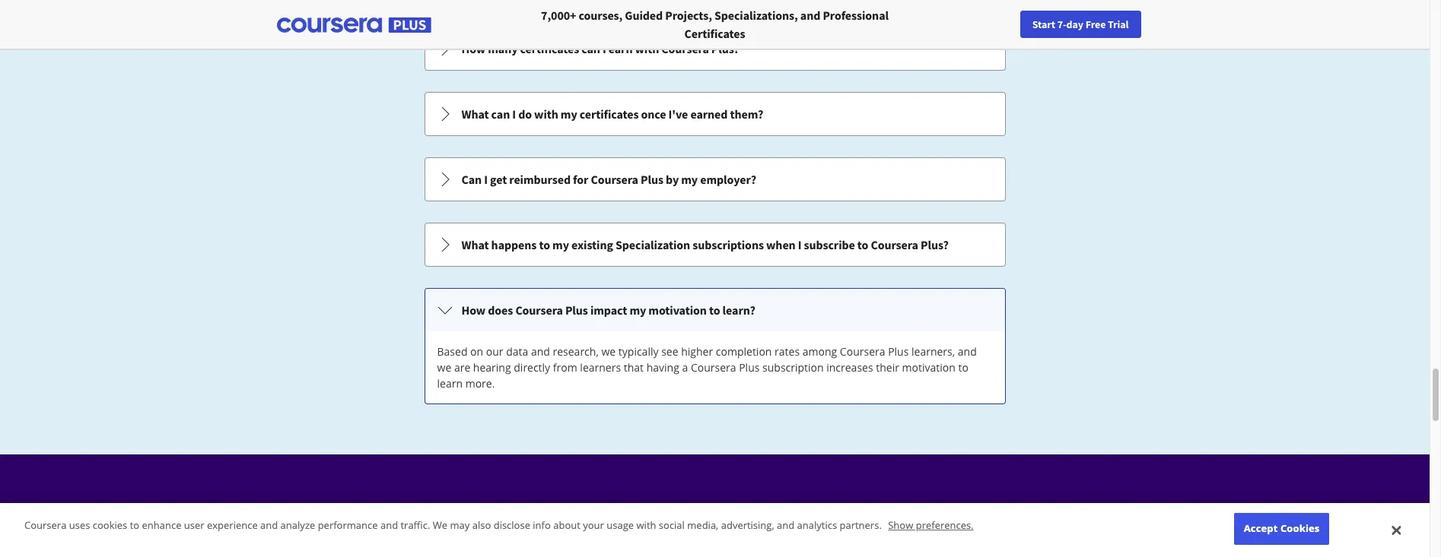 Task type: describe. For each thing, give the bounding box(es) containing it.
many
[[488, 41, 518, 56]]

disclose
[[494, 519, 530, 533]]

with inside "dropdown button"
[[534, 107, 558, 122]]

having
[[647, 361, 680, 375]]

motivation inside dropdown button
[[649, 303, 707, 318]]

see
[[662, 345, 679, 359]]

how for how many certificates can i earn with coursera plus?
[[462, 41, 486, 56]]

subscribe
[[804, 237, 855, 253]]

your
[[583, 519, 604, 533]]

partners.
[[840, 519, 882, 533]]

plus? inside dropdown button
[[921, 237, 949, 253]]

i left earn
[[603, 41, 606, 56]]

show preferences. link
[[888, 519, 974, 533]]

more.
[[465, 377, 495, 391]]

does
[[488, 303, 513, 318]]

my left existing
[[553, 237, 569, 253]]

coursera right for on the top left of page
[[591, 172, 638, 187]]

rates
[[775, 345, 800, 359]]

7-
[[1058, 18, 1067, 31]]

plus inside 'dropdown button'
[[641, 172, 664, 187]]

cookies
[[93, 519, 127, 533]]

plus up their
[[888, 345, 909, 359]]

uses
[[69, 519, 90, 533]]

based
[[437, 345, 468, 359]]

can inside "dropdown button"
[[491, 107, 510, 122]]

i inside dropdown button
[[798, 237, 802, 253]]

how does coursera plus impact my motivation to learn? button
[[425, 289, 1005, 332]]

info
[[533, 519, 551, 533]]

earned
[[691, 107, 728, 122]]

data
[[506, 345, 528, 359]]

coursera right 'does'
[[516, 303, 563, 318]]

what happens to my existing specialization subscriptions when i subscribe to coursera plus? button
[[425, 224, 1005, 266]]

may
[[450, 519, 470, 533]]

can
[[462, 172, 482, 187]]

on
[[470, 345, 483, 359]]

and inside 7,000+ courses, guided projects, specializations, and professional certificates
[[801, 8, 821, 23]]

media,
[[687, 519, 719, 533]]

start 7-day free trial button
[[1020, 11, 1141, 38]]

plus down completion
[[739, 361, 760, 375]]

show
[[888, 519, 914, 533]]

accept cookies
[[1244, 522, 1320, 536]]

them?
[[730, 107, 764, 122]]

can i get reimbursed for coursera plus by my employer?
[[462, 172, 757, 187]]

what for what happens to my existing specialization subscriptions when i subscribe to coursera plus?
[[462, 237, 489, 253]]

how many certificates can i earn with coursera plus? button
[[425, 27, 1005, 70]]

day
[[1067, 18, 1084, 31]]

earn
[[609, 41, 633, 56]]

2 vertical spatial with
[[637, 519, 656, 533]]

to right happens
[[539, 237, 550, 253]]

directly
[[514, 361, 550, 375]]

social
[[659, 519, 685, 533]]

performance
[[318, 519, 378, 533]]

cookies
[[1281, 522, 1320, 536]]

analytics
[[797, 519, 837, 533]]

about
[[553, 519, 581, 533]]

1 horizontal spatial coursera plus image
[[607, 504, 823, 525]]

plus inside dropdown button
[[565, 303, 588, 318]]

accept
[[1244, 522, 1278, 536]]

our
[[486, 345, 504, 359]]

existing
[[572, 237, 613, 253]]

how for how does coursera plus impact my motivation to learn?
[[462, 303, 486, 318]]

trial
[[1108, 18, 1129, 31]]

by
[[666, 172, 679, 187]]

a
[[682, 361, 688, 375]]

and up directly
[[531, 345, 550, 359]]

specialization
[[616, 237, 690, 253]]

professional
[[823, 8, 889, 23]]

higher
[[681, 345, 713, 359]]

also
[[472, 519, 491, 533]]

free
[[1086, 18, 1106, 31]]

to right cookies
[[130, 519, 139, 533]]

preferences.
[[916, 519, 974, 533]]

do
[[518, 107, 532, 122]]

experience
[[207, 519, 258, 533]]

enhance
[[142, 519, 181, 533]]

guided
[[625, 8, 663, 23]]

subscriptions
[[693, 237, 764, 253]]

research,
[[553, 345, 599, 359]]

1 horizontal spatial we
[[602, 345, 616, 359]]

and left the 'analyze'
[[260, 519, 278, 533]]

for
[[573, 172, 589, 187]]

learn?
[[723, 303, 756, 318]]

start 7-day free trial
[[1033, 18, 1129, 31]]

once
[[641, 107, 666, 122]]

certificates
[[685, 26, 745, 41]]

7,000+ courses, guided projects, specializations, and professional certificates
[[541, 8, 889, 41]]

learners
[[580, 361, 621, 375]]



Task type: locate. For each thing, give the bounding box(es) containing it.
1 vertical spatial we
[[437, 361, 452, 375]]

usage
[[607, 519, 634, 533]]

their
[[876, 361, 900, 375]]

1 how from the top
[[462, 41, 486, 56]]

0 vertical spatial what
[[462, 107, 489, 122]]

i
[[603, 41, 606, 56], [512, 107, 516, 122], [484, 172, 488, 187], [798, 237, 802, 253]]

learn
[[437, 377, 463, 391]]

0 horizontal spatial we
[[437, 361, 452, 375]]

with right the do
[[534, 107, 558, 122]]

to right their
[[959, 361, 969, 375]]

accept cookies button
[[1235, 514, 1330, 546]]

with
[[635, 41, 659, 56], [534, 107, 558, 122], [637, 519, 656, 533]]

and left professional
[[801, 8, 821, 23]]

plus left by on the top left of the page
[[641, 172, 664, 187]]

how left 'does'
[[462, 303, 486, 318]]

0 vertical spatial we
[[602, 345, 616, 359]]

projects,
[[665, 8, 712, 23]]

my inside 'dropdown button'
[[681, 172, 698, 187]]

what for what can i do with my certificates once i've earned them?
[[462, 107, 489, 122]]

that
[[624, 361, 644, 375]]

and left 'analytics'
[[777, 519, 795, 533]]

to inside based on our data and research, we typically see higher completion rates among coursera plus learners, and we are hearing directly from learners that having a coursera plus subscription increases their motivation to learn more.
[[959, 361, 969, 375]]

coursera uses cookies to enhance user experience and analyze performance and traffic. we may also disclose info about your usage with social media, advertising, and analytics partners. show preferences.
[[24, 519, 974, 533]]

my right 'impact'
[[630, 303, 646, 318]]

i left the do
[[512, 107, 516, 122]]

certificates inside how many certificates can i earn with coursera plus? 'dropdown button'
[[520, 41, 579, 56]]

1 vertical spatial how
[[462, 303, 486, 318]]

reimbursed
[[509, 172, 571, 187]]

0 vertical spatial coursera plus image
[[277, 18, 431, 33]]

i inside "dropdown button"
[[512, 107, 516, 122]]

0 vertical spatial with
[[635, 41, 659, 56]]

and left the traffic.
[[380, 519, 398, 533]]

user
[[184, 519, 204, 533]]

how left many
[[462, 41, 486, 56]]

2 what from the top
[[462, 237, 489, 253]]

how inside dropdown button
[[462, 303, 486, 318]]

how
[[462, 41, 486, 56], [462, 303, 486, 318]]

with left social
[[637, 519, 656, 533]]

from
[[553, 361, 577, 375]]

happens
[[491, 237, 537, 253]]

coursera right subscribe
[[871, 237, 919, 253]]

hearing
[[473, 361, 511, 375]]

with right earn
[[635, 41, 659, 56]]

and right learners, at right
[[958, 345, 977, 359]]

coursera left the uses
[[24, 519, 66, 533]]

0 vertical spatial plus?
[[712, 41, 740, 56]]

coursera
[[662, 41, 709, 56], [591, 172, 638, 187], [871, 237, 919, 253], [516, 303, 563, 318], [840, 345, 886, 359], [691, 361, 736, 375], [24, 519, 66, 533]]

traffic.
[[401, 519, 430, 533]]

coursera down the "higher"
[[691, 361, 736, 375]]

list containing how many certificates can i earn with coursera plus?
[[423, 0, 1007, 406]]

0 horizontal spatial plus?
[[712, 41, 740, 56]]

can left earn
[[582, 41, 600, 56]]

to left learn?
[[709, 303, 720, 318]]

learners,
[[912, 345, 955, 359]]

what left the do
[[462, 107, 489, 122]]

i've
[[669, 107, 688, 122]]

can inside 'dropdown button'
[[582, 41, 600, 56]]

can
[[582, 41, 600, 56], [491, 107, 510, 122]]

1 horizontal spatial plus?
[[921, 237, 949, 253]]

can i get reimbursed for coursera plus by my employer? button
[[425, 158, 1005, 201]]

what inside dropdown button
[[462, 237, 489, 253]]

0 horizontal spatial can
[[491, 107, 510, 122]]

with inside 'dropdown button'
[[635, 41, 659, 56]]

advertising,
[[721, 519, 775, 533]]

1 vertical spatial certificates
[[580, 107, 639, 122]]

0 vertical spatial certificates
[[520, 41, 579, 56]]

what left happens
[[462, 237, 489, 253]]

1 what from the top
[[462, 107, 489, 122]]

0 vertical spatial motivation
[[649, 303, 707, 318]]

coursera up increases
[[840, 345, 886, 359]]

and
[[801, 8, 821, 23], [531, 345, 550, 359], [958, 345, 977, 359], [260, 519, 278, 533], [380, 519, 398, 533], [777, 519, 795, 533]]

list
[[423, 0, 1007, 406]]

can left the do
[[491, 107, 510, 122]]

employer?
[[700, 172, 757, 187]]

1 vertical spatial with
[[534, 107, 558, 122]]

increases
[[827, 361, 873, 375]]

1 vertical spatial motivation
[[902, 361, 956, 375]]

my
[[561, 107, 577, 122], [681, 172, 698, 187], [553, 237, 569, 253], [630, 303, 646, 318]]

we up learners
[[602, 345, 616, 359]]

my right the do
[[561, 107, 577, 122]]

to right subscribe
[[858, 237, 869, 253]]

1 vertical spatial coursera plus image
[[607, 504, 823, 525]]

1 vertical spatial plus?
[[921, 237, 949, 253]]

None search field
[[209, 10, 575, 40]]

specializations,
[[715, 8, 798, 23]]

certificates down 7,000+
[[520, 41, 579, 56]]

plus?
[[712, 41, 740, 56], [921, 237, 949, 253]]

what inside "dropdown button"
[[462, 107, 489, 122]]

courses,
[[579, 8, 623, 23]]

what can i do with my certificates once i've earned them?
[[462, 107, 764, 122]]

certificates inside what can i do with my certificates once i've earned them? "dropdown button"
[[580, 107, 639, 122]]

2 how from the top
[[462, 303, 486, 318]]

when
[[766, 237, 796, 253]]

1 horizontal spatial motivation
[[902, 361, 956, 375]]

typically
[[619, 345, 659, 359]]

list item
[[424, 0, 1006, 5]]

1 vertical spatial can
[[491, 107, 510, 122]]

i right when on the right top of page
[[798, 237, 802, 253]]

1 vertical spatial what
[[462, 237, 489, 253]]

1 horizontal spatial can
[[582, 41, 600, 56]]

completion
[[716, 345, 772, 359]]

what can i do with my certificates once i've earned them? button
[[425, 93, 1005, 135]]

to
[[539, 237, 550, 253], [858, 237, 869, 253], [709, 303, 720, 318], [959, 361, 969, 375], [130, 519, 139, 533]]

among
[[803, 345, 837, 359]]

what
[[462, 107, 489, 122], [462, 237, 489, 253]]

0 vertical spatial how
[[462, 41, 486, 56]]

plus left 'impact'
[[565, 303, 588, 318]]

7,000+
[[541, 8, 577, 23]]

based on our data and research, we typically see higher completion rates among coursera plus learners, and we are hearing directly from learners that having a coursera plus subscription increases their motivation to learn more.
[[437, 345, 977, 391]]

coursera down projects,
[[662, 41, 709, 56]]

get
[[490, 172, 507, 187]]

motivation down learners, at right
[[902, 361, 956, 375]]

to inside how does coursera plus impact my motivation to learn? dropdown button
[[709, 303, 720, 318]]

we
[[602, 345, 616, 359], [437, 361, 452, 375]]

coursera plus image
[[277, 18, 431, 33], [607, 504, 823, 525]]

how inside 'dropdown button'
[[462, 41, 486, 56]]

plus? inside 'dropdown button'
[[712, 41, 740, 56]]

what happens to my existing specialization subscriptions when i subscribe to coursera plus?
[[462, 237, 949, 253]]

0 vertical spatial can
[[582, 41, 600, 56]]

motivation up 'see'
[[649, 303, 707, 318]]

impact
[[591, 303, 627, 318]]

how many certificates can i earn with coursera plus?
[[462, 41, 740, 56]]

how does coursera plus impact my motivation to learn?
[[462, 303, 756, 318]]

analyze
[[281, 519, 315, 533]]

certificates left once
[[580, 107, 639, 122]]

start
[[1033, 18, 1056, 31]]

subscription
[[763, 361, 824, 375]]

we
[[433, 519, 448, 533]]

my inside "dropdown button"
[[561, 107, 577, 122]]

we up the learn
[[437, 361, 452, 375]]

0 horizontal spatial motivation
[[649, 303, 707, 318]]

i left the get
[[484, 172, 488, 187]]

my right by on the top left of the page
[[681, 172, 698, 187]]

are
[[454, 361, 471, 375]]

motivation
[[649, 303, 707, 318], [902, 361, 956, 375]]

0 horizontal spatial coursera plus image
[[277, 18, 431, 33]]

motivation inside based on our data and research, we typically see higher completion rates among coursera plus learners, and we are hearing directly from learners that having a coursera plus subscription increases their motivation to learn more.
[[902, 361, 956, 375]]



Task type: vqa. For each thing, say whether or not it's contained in the screenshot.
THE ARCHITECTURE
no



